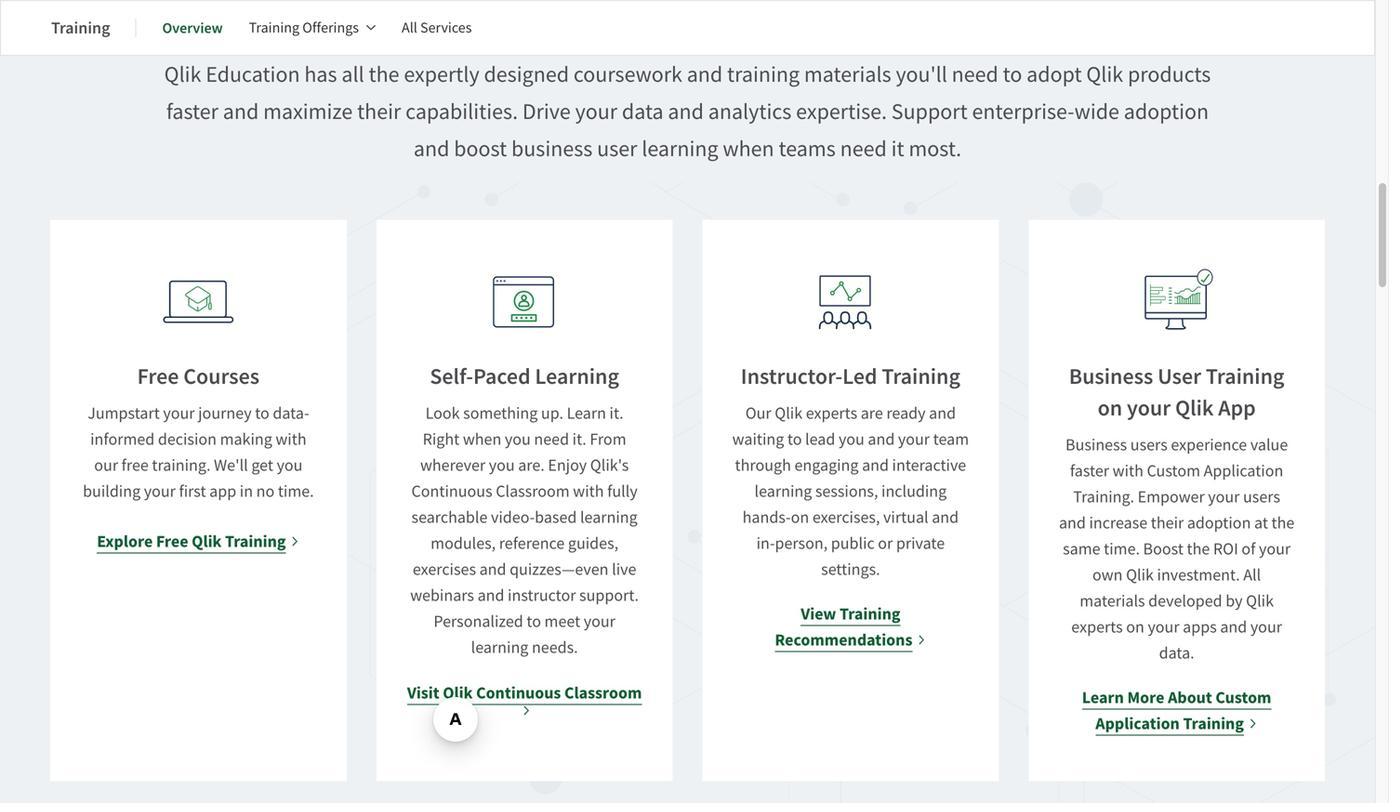 Task type: vqa. For each thing, say whether or not it's contained in the screenshot.


Task type: locate. For each thing, give the bounding box(es) containing it.
the right all
[[369, 60, 399, 89]]

on inside business user training on your qlik app
[[1098, 394, 1122, 423]]

0 horizontal spatial the
[[369, 60, 399, 89]]

and down 'modules,'
[[479, 559, 506, 580]]

1 vertical spatial need
[[840, 135, 887, 163]]

0 vertical spatial application
[[1204, 460, 1283, 482]]

0 vertical spatial it.
[[609, 403, 624, 424]]

and up private
[[932, 507, 959, 528]]

need left it
[[840, 135, 887, 163]]

qlik education has all the expertly designed coursework and training materials you'll need to adopt qlik products faster and maximize their capabilities. drive your data and analytics expertise. support enterprise-wide adoption and boost business user learning when teams need it most.
[[164, 60, 1211, 163]]

to up enterprise-
[[1003, 60, 1022, 89]]

1 horizontal spatial application
[[1204, 460, 1283, 482]]

1 horizontal spatial with
[[573, 481, 604, 502]]

training inside learn more about custom application training
[[1183, 713, 1244, 735]]

to left lead
[[787, 429, 802, 450]]

explore free qlik training
[[97, 530, 286, 553]]

0 horizontal spatial faster
[[166, 98, 218, 126]]

personalized
[[434, 611, 523, 632]]

0 vertical spatial time.
[[278, 481, 314, 502]]

0 vertical spatial when
[[723, 135, 774, 163]]

0 vertical spatial experts
[[806, 403, 857, 424]]

0 horizontal spatial all
[[402, 18, 417, 37]]

1 vertical spatial business
[[1065, 434, 1127, 456]]

1 horizontal spatial materials
[[1080, 590, 1145, 612]]

free
[[137, 362, 179, 391], [156, 530, 188, 553]]

interactive
[[892, 455, 966, 476]]

on inside our qlik experts are ready and waiting to lead you and your team through engaging and interactive learning sessions, including hands-on exercises, virtual and in-person, public or private settings.
[[791, 507, 809, 528]]

1 vertical spatial adoption
[[1187, 512, 1251, 534]]

business for your
[[1069, 362, 1153, 391]]

users
[[1130, 434, 1168, 456], [1243, 486, 1280, 508]]

look
[[425, 403, 460, 424]]

users up 'empower'
[[1130, 434, 1168, 456]]

application inside business users experience value faster with custom application training. empower your users and increase their adoption at the same time. boost the roi of your own qlik investment. all materials developed by qlik experts on your apps and your data.
[[1204, 460, 1283, 482]]

classroom
[[496, 481, 570, 502], [564, 682, 642, 704]]

0 vertical spatial their
[[357, 98, 401, 126]]

0 horizontal spatial need
[[534, 429, 569, 450]]

0 horizontal spatial application
[[1095, 713, 1180, 735]]

qlik
[[164, 60, 201, 89], [1086, 60, 1123, 89], [1175, 394, 1214, 423], [775, 403, 802, 424], [192, 530, 222, 553], [1126, 564, 1154, 586], [1246, 590, 1274, 612], [443, 682, 473, 704]]

on up training.
[[1098, 394, 1122, 423]]

your left first
[[144, 481, 176, 502]]

your down ready
[[898, 429, 930, 450]]

guides,
[[568, 533, 618, 554]]

2 horizontal spatial on
[[1126, 616, 1144, 638]]

qlik up wide
[[1086, 60, 1123, 89]]

1 vertical spatial custom
[[1216, 687, 1271, 709]]

led
[[842, 362, 877, 391]]

training
[[727, 60, 800, 89]]

on
[[1098, 394, 1122, 423], [791, 507, 809, 528], [1126, 616, 1144, 638]]

to inside 'jumpstart your journey to data- informed decision making with our free training. we'll get you building your first app in no time.'
[[255, 403, 269, 424]]

business left user
[[1069, 362, 1153, 391]]

or
[[878, 533, 893, 554]]

learn more about custom application training
[[1082, 687, 1271, 735]]

learn more about custom application training link
[[1058, 685, 1295, 737]]

qlik right our
[[775, 403, 802, 424]]

expertise.
[[796, 98, 887, 126]]

1 vertical spatial materials
[[1080, 590, 1145, 612]]

our
[[94, 455, 118, 476]]

paced
[[473, 362, 531, 391]]

time.
[[278, 481, 314, 502], [1104, 538, 1140, 560]]

your up roi
[[1208, 486, 1240, 508]]

continuous down the wherever
[[411, 481, 492, 502]]

1 vertical spatial continuous
[[476, 682, 561, 704]]

0 horizontal spatial their
[[357, 98, 401, 126]]

custom up 'empower'
[[1147, 460, 1200, 482]]

sessions,
[[815, 481, 878, 502]]

1 horizontal spatial their
[[1151, 512, 1184, 534]]

0 horizontal spatial users
[[1130, 434, 1168, 456]]

materials up expertise. on the right of page
[[804, 60, 891, 89]]

0 vertical spatial learn
[[567, 403, 606, 424]]

products
[[1128, 60, 1211, 89]]

with down the qlik's on the left bottom of the page
[[573, 481, 604, 502]]

1 vertical spatial free
[[156, 530, 188, 553]]

designed
[[484, 60, 569, 89]]

time. right no
[[278, 481, 314, 502]]

1 horizontal spatial the
[[1187, 538, 1210, 560]]

building
[[83, 481, 141, 502]]

your right of
[[1259, 538, 1291, 560]]

0 horizontal spatial on
[[791, 507, 809, 528]]

coursework
[[573, 60, 682, 89]]

empower
[[1138, 486, 1205, 508]]

2 horizontal spatial the
[[1271, 512, 1294, 534]]

1 vertical spatial application
[[1095, 713, 1180, 735]]

your down support.
[[584, 611, 615, 632]]

capabilities.
[[405, 98, 518, 126]]

your inside qlik education has all the expertly designed coursework and training materials you'll need to adopt qlik products faster and maximize their capabilities. drive your data and analytics expertise. support enterprise-wide adoption and boost business user learning when teams need it most.
[[575, 98, 617, 126]]

education
[[206, 60, 300, 89]]

continuous inside the visit qlik continuous classroom link
[[476, 682, 561, 704]]

1 vertical spatial time.
[[1104, 538, 1140, 560]]

learn up the from
[[567, 403, 606, 424]]

qlik's
[[590, 455, 629, 476]]

waiting
[[732, 429, 784, 450]]

roi
[[1213, 538, 1238, 560]]

searchable
[[411, 507, 488, 528]]

learn
[[567, 403, 606, 424], [1082, 687, 1124, 709]]

1 vertical spatial when
[[463, 429, 501, 450]]

1 vertical spatial all
[[1243, 564, 1261, 586]]

1 vertical spatial faster
[[1070, 460, 1109, 482]]

all left services
[[402, 18, 417, 37]]

1 horizontal spatial experts
[[1071, 616, 1123, 638]]

0 vertical spatial users
[[1130, 434, 1168, 456]]

increase
[[1089, 512, 1147, 534]]

app
[[209, 481, 236, 502]]

learn left more
[[1082, 687, 1124, 709]]

training inside business user training on your qlik app
[[1206, 362, 1284, 391]]

making
[[220, 429, 272, 450]]

when down analytics
[[723, 135, 774, 163]]

learning down data
[[642, 135, 718, 163]]

continuous inside look something up. learn it. right when you need it. from wherever you are. enjoy qlik's continuous classroom with fully searchable video-based learning modules, reference guides, exercises and quizzes—even live webinars and instructor support. personalized to meet your learning needs.
[[411, 481, 492, 502]]

1 vertical spatial users
[[1243, 486, 1280, 508]]

experts up lead
[[806, 403, 857, 424]]

instructor-led training
[[741, 362, 960, 391]]

0 horizontal spatial learn
[[567, 403, 606, 424]]

1 vertical spatial learn
[[1082, 687, 1124, 709]]

analytics
[[708, 98, 792, 126]]

application down more
[[1095, 713, 1180, 735]]

and down by
[[1220, 616, 1247, 638]]

on left apps
[[1126, 616, 1144, 638]]

1 vertical spatial the
[[1271, 512, 1294, 534]]

data-
[[273, 403, 309, 424]]

and down capabilities.
[[414, 135, 449, 163]]

training offerings
[[249, 18, 359, 37]]

and up sessions,
[[862, 455, 889, 476]]

1 horizontal spatial custom
[[1216, 687, 1271, 709]]

1 vertical spatial experts
[[1071, 616, 1123, 638]]

services
[[420, 18, 472, 37]]

classroom down needs.
[[564, 682, 642, 704]]

the inside qlik education has all the expertly designed coursework and training materials you'll need to adopt qlik products faster and maximize their capabilities. drive your data and analytics expertise. support enterprise-wide adoption and boost business user learning when teams need it most.
[[369, 60, 399, 89]]

settings.
[[821, 559, 880, 580]]

0 horizontal spatial experts
[[806, 403, 857, 424]]

0 horizontal spatial materials
[[804, 60, 891, 89]]

1 horizontal spatial faster
[[1070, 460, 1109, 482]]

2 horizontal spatial need
[[952, 60, 998, 89]]

business
[[1069, 362, 1153, 391], [1065, 434, 1127, 456]]

you right get
[[277, 455, 303, 476]]

0 vertical spatial continuous
[[411, 481, 492, 502]]

training.
[[1073, 486, 1134, 508]]

person,
[[775, 533, 828, 554]]

faster up training.
[[1070, 460, 1109, 482]]

time. inside business users experience value faster with custom application training. empower your users and increase their adoption at the same time. boost the roi of your own qlik investment. all materials developed by qlik experts on your apps and your data.
[[1104, 538, 1140, 560]]

your inside look something up. learn it. right when you need it. from wherever you are. enjoy qlik's continuous classroom with fully searchable video-based learning modules, reference guides, exercises and quizzes—even live webinars and instructor support. personalized to meet your learning needs.
[[584, 611, 615, 632]]

free up 'jumpstart'
[[137, 362, 179, 391]]

need inside look something up. learn it. right when you need it. from wherever you are. enjoy qlik's continuous classroom with fully searchable video-based learning modules, reference guides, exercises and quizzes—even live webinars and instructor support. personalized to meet your learning needs.
[[534, 429, 569, 450]]

it.
[[609, 403, 624, 424], [572, 429, 586, 450]]

our
[[745, 403, 771, 424]]

lead
[[805, 429, 835, 450]]

1 horizontal spatial when
[[723, 135, 774, 163]]

0 vertical spatial classroom
[[496, 481, 570, 502]]

0 vertical spatial free
[[137, 362, 179, 391]]

your right apps
[[1250, 616, 1282, 638]]

need down up. in the left of the page
[[534, 429, 569, 450]]

0 horizontal spatial custom
[[1147, 460, 1200, 482]]

users up at
[[1243, 486, 1280, 508]]

with inside business users experience value faster with custom application training. empower your users and increase their adoption at the same time. boost the roi of your own qlik investment. all materials developed by qlik experts on your apps and your data.
[[1113, 460, 1143, 482]]

0 horizontal spatial time.
[[278, 481, 314, 502]]

user
[[597, 135, 637, 163]]

when down something
[[463, 429, 501, 450]]

informed
[[90, 429, 155, 450]]

0 vertical spatial faster
[[166, 98, 218, 126]]

0 vertical spatial the
[[369, 60, 399, 89]]

the up investment. at the bottom of the page
[[1187, 538, 1210, 560]]

the
[[369, 60, 399, 89], [1271, 512, 1294, 534], [1187, 538, 1210, 560]]

business for faster
[[1065, 434, 1127, 456]]

1 vertical spatial their
[[1151, 512, 1184, 534]]

0 vertical spatial materials
[[804, 60, 891, 89]]

learning down fully
[[580, 507, 638, 528]]

view training recommendations
[[775, 603, 912, 651]]

2 vertical spatial on
[[1126, 616, 1144, 638]]

application down 'value'
[[1204, 460, 1283, 482]]

2 horizontal spatial with
[[1113, 460, 1143, 482]]

your up data.
[[1148, 616, 1179, 638]]

custom
[[1147, 460, 1200, 482], [1216, 687, 1271, 709]]

qlik down user
[[1175, 394, 1214, 423]]

business inside business users experience value faster with custom application training. empower your users and increase their adoption at the same time. boost the roi of your own qlik investment. all materials developed by qlik experts on your apps and your data.
[[1065, 434, 1127, 456]]

0 vertical spatial need
[[952, 60, 998, 89]]

with down data-
[[276, 429, 306, 450]]

custom inside business users experience value faster with custom application training. empower your users and increase their adoption at the same time. boost the roi of your own qlik investment. all materials developed by qlik experts on your apps and your data.
[[1147, 460, 1200, 482]]

their down 'empower'
[[1151, 512, 1184, 534]]

learning up the hands-
[[755, 481, 812, 502]]

1 horizontal spatial all
[[1243, 564, 1261, 586]]

with up training.
[[1113, 460, 1143, 482]]

about
[[1168, 687, 1212, 709]]

to down instructor
[[527, 611, 541, 632]]

virtual
[[883, 507, 928, 528]]

need right you'll
[[952, 60, 998, 89]]

are.
[[518, 455, 545, 476]]

team
[[933, 429, 969, 450]]

your inside our qlik experts are ready and waiting to lead you and your team through engaging and interactive learning sessions, including hands-on exercises, virtual and in-person, public or private settings.
[[898, 429, 930, 450]]

faster down education
[[166, 98, 218, 126]]

0 vertical spatial adoption
[[1124, 98, 1209, 126]]

at
[[1254, 512, 1268, 534]]

1 horizontal spatial time.
[[1104, 538, 1140, 560]]

1 horizontal spatial learn
[[1082, 687, 1124, 709]]

enjoy
[[548, 455, 587, 476]]

0 horizontal spatial with
[[276, 429, 306, 450]]

when inside qlik education has all the expertly designed coursework and training materials you'll need to adopt qlik products faster and maximize their capabilities. drive your data and analytics expertise. support enterprise-wide adoption and boost business user learning when teams need it most.
[[723, 135, 774, 163]]

experts down own
[[1071, 616, 1123, 638]]

free courses
[[137, 362, 260, 391]]

time. down increase
[[1104, 538, 1140, 560]]

adoption down products
[[1124, 98, 1209, 126]]

fully
[[607, 481, 638, 502]]

journey
[[198, 403, 252, 424]]

it. left the from
[[572, 429, 586, 450]]

the right at
[[1271, 512, 1294, 534]]

faster
[[166, 98, 218, 126], [1070, 460, 1109, 482]]

including
[[881, 481, 947, 502]]

business up training.
[[1065, 434, 1127, 456]]

custom inside learn more about custom application training
[[1216, 687, 1271, 709]]

1 horizontal spatial on
[[1098, 394, 1122, 423]]

instructor-
[[741, 362, 842, 391]]

learning inside our qlik experts are ready and waiting to lead you and your team through engaging and interactive learning sessions, including hands-on exercises, virtual and in-person, public or private settings.
[[755, 481, 812, 502]]

on up 'person,'
[[791, 507, 809, 528]]

materials
[[804, 60, 891, 89], [1080, 590, 1145, 612]]

with inside look something up. learn it. right when you need it. from wherever you are. enjoy qlik's continuous classroom with fully searchable video-based learning modules, reference guides, exercises and quizzes—even live webinars and instructor support. personalized to meet your learning needs.
[[573, 481, 604, 502]]

to inside look something up. learn it. right when you need it. from wherever you are. enjoy qlik's continuous classroom with fully searchable video-based learning modules, reference guides, exercises and quizzes—even live webinars and instructor support. personalized to meet your learning needs.
[[527, 611, 541, 632]]

classroom down "are."
[[496, 481, 570, 502]]

you right lead
[[839, 429, 865, 450]]

it. up the from
[[609, 403, 624, 424]]

your up user
[[575, 98, 617, 126]]

business inside business user training on your qlik app
[[1069, 362, 1153, 391]]

continuous
[[411, 481, 492, 502], [476, 682, 561, 704]]

continuous down needs.
[[476, 682, 561, 704]]

qlik right own
[[1126, 564, 1154, 586]]

your down user
[[1127, 394, 1171, 423]]

custom right about
[[1216, 687, 1271, 709]]

0 vertical spatial on
[[1098, 394, 1122, 423]]

same
[[1063, 538, 1100, 560]]

0 horizontal spatial it.
[[572, 429, 586, 450]]

you inside 'jumpstart your journey to data- informed decision making with our free training. we'll get you building your first app in no time.'
[[277, 455, 303, 476]]

to
[[1003, 60, 1022, 89], [255, 403, 269, 424], [787, 429, 802, 450], [527, 611, 541, 632]]

and up analytics
[[687, 60, 723, 89]]

application
[[1204, 460, 1283, 482], [1095, 713, 1180, 735]]

their down all
[[357, 98, 401, 126]]

experts inside our qlik experts are ready and waiting to lead you and your team through engaging and interactive learning sessions, including hands-on exercises, virtual and in-person, public or private settings.
[[806, 403, 857, 424]]

support
[[891, 98, 968, 126]]

0 vertical spatial custom
[[1147, 460, 1200, 482]]

free right explore
[[156, 530, 188, 553]]

2 vertical spatial need
[[534, 429, 569, 450]]

all down of
[[1243, 564, 1261, 586]]

0 vertical spatial all
[[402, 18, 417, 37]]

you inside our qlik experts are ready and waiting to lead you and your team through engaging and interactive learning sessions, including hands-on exercises, virtual and in-person, public or private settings.
[[839, 429, 865, 450]]

to inside our qlik experts are ready and waiting to lead you and your team through engaging and interactive learning sessions, including hands-on exercises, virtual and in-person, public or private settings.
[[787, 429, 802, 450]]

materials down own
[[1080, 590, 1145, 612]]

adoption up roi
[[1187, 512, 1251, 534]]

to left data-
[[255, 403, 269, 424]]

0 vertical spatial business
[[1069, 362, 1153, 391]]

1 vertical spatial on
[[791, 507, 809, 528]]

0 horizontal spatial when
[[463, 429, 501, 450]]



Task type: describe. For each thing, give the bounding box(es) containing it.
through
[[735, 455, 791, 476]]

qlik inside business user training on your qlik app
[[1175, 394, 1214, 423]]

qlik right by
[[1246, 590, 1274, 612]]

data
[[622, 98, 663, 126]]

training inside view training recommendations
[[840, 603, 900, 625]]

right
[[423, 429, 460, 450]]

enterprise-
[[972, 98, 1074, 126]]

and right data
[[668, 98, 704, 126]]

courses
[[183, 362, 260, 391]]

1 horizontal spatial need
[[840, 135, 887, 163]]

all inside business users experience value faster with custom application training. empower your users and increase their adoption at the same time. boost the roi of your own qlik investment. all materials developed by qlik experts on your apps and your data.
[[1243, 564, 1261, 586]]

reference
[[499, 533, 565, 554]]

experience
[[1171, 434, 1247, 456]]

adopt
[[1027, 60, 1082, 89]]

something
[[463, 403, 538, 424]]

their inside qlik education has all the expertly designed coursework and training materials you'll need to adopt qlik products faster and maximize their capabilities. drive your data and analytics expertise. support enterprise-wide adoption and boost business user learning when teams need it most.
[[357, 98, 401, 126]]

1 horizontal spatial it.
[[609, 403, 624, 424]]

no
[[256, 481, 275, 502]]

wherever
[[420, 455, 485, 476]]

public
[[831, 533, 875, 554]]

ready
[[886, 403, 926, 424]]

teams
[[779, 135, 836, 163]]

modules,
[[431, 533, 496, 554]]

all inside "all services" link
[[402, 18, 417, 37]]

when inside look something up. learn it. right when you need it. from wherever you are. enjoy qlik's continuous classroom with fully searchable video-based learning modules, reference guides, exercises and quizzes—even live webinars and instructor support. personalized to meet your learning needs.
[[463, 429, 501, 450]]

live
[[612, 559, 636, 580]]

materials inside qlik education has all the expertly designed coursework and training materials you'll need to adopt qlik products faster and maximize their capabilities. drive your data and analytics expertise. support enterprise-wide adoption and boost business user learning when teams need it most.
[[804, 60, 891, 89]]

support.
[[579, 585, 639, 606]]

qlik down first
[[192, 530, 222, 553]]

training inside 'link'
[[249, 18, 299, 37]]

own
[[1092, 564, 1123, 586]]

application inside learn more about custom application training
[[1095, 713, 1180, 735]]

first
[[179, 481, 206, 502]]

and up personalized
[[477, 585, 504, 606]]

in-
[[756, 533, 775, 554]]

are
[[861, 403, 883, 424]]

exercises,
[[812, 507, 880, 528]]

decision
[[158, 429, 217, 450]]

to inside qlik education has all the expertly designed coursework and training materials you'll need to adopt qlik products faster and maximize their capabilities. drive your data and analytics expertise. support enterprise-wide adoption and boost business user learning when teams need it most.
[[1003, 60, 1022, 89]]

1 horizontal spatial users
[[1243, 486, 1280, 508]]

expertly
[[404, 60, 479, 89]]

classroom inside look something up. learn it. right when you need it. from wherever you are. enjoy qlik's continuous classroom with fully searchable video-based learning modules, reference guides, exercises and quizzes—even live webinars and instructor support. personalized to meet your learning needs.
[[496, 481, 570, 502]]

faster inside qlik education has all the expertly designed coursework and training materials you'll need to adopt qlik products faster and maximize their capabilities. drive your data and analytics expertise. support enterprise-wide adoption and boost business user learning when teams need it most.
[[166, 98, 218, 126]]

and up same
[[1059, 512, 1086, 534]]

most.
[[909, 135, 961, 163]]

business
[[511, 135, 593, 163]]

view
[[801, 603, 836, 625]]

and up team
[[929, 403, 956, 424]]

adoption inside business users experience value faster with custom application training. empower your users and increase their adoption at the same time. boost the roi of your own qlik investment. all materials developed by qlik experts on your apps and your data.
[[1187, 512, 1251, 534]]

video-
[[491, 507, 535, 528]]

data.
[[1159, 642, 1194, 664]]

our qlik experts are ready and waiting to lead you and your team through engaging and interactive learning sessions, including hands-on exercises, virtual and in-person, public or private settings.
[[732, 403, 969, 580]]

qlik right visit
[[443, 682, 473, 704]]

in
[[240, 481, 253, 502]]

faster inside business users experience value faster with custom application training. empower your users and increase their adoption at the same time. boost the roi of your own qlik investment. all materials developed by qlik experts on your apps and your data.
[[1070, 460, 1109, 482]]

wide
[[1074, 98, 1119, 126]]

view training recommendations link
[[732, 601, 969, 653]]

and down education
[[223, 98, 259, 126]]

materials inside business users experience value faster with custom application training. empower your users and increase their adoption at the same time. boost the roi of your own qlik investment. all materials developed by qlik experts on your apps and your data.
[[1080, 590, 1145, 612]]

qlik inside our qlik experts are ready and waiting to lead you and your team through engaging and interactive learning sessions, including hands-on exercises, virtual and in-person, public or private settings.
[[775, 403, 802, 424]]

training offerings link
[[249, 6, 376, 50]]

your up decision
[[163, 403, 195, 424]]

get
[[251, 455, 273, 476]]

visit
[[407, 682, 439, 704]]

and down are
[[868, 429, 895, 450]]

explore free qlik training link
[[97, 529, 300, 555]]

look something up. learn it. right when you need it. from wherever you are. enjoy qlik's continuous classroom with fully searchable video-based learning modules, reference guides, exercises and quizzes—even live webinars and instructor support. personalized to meet your learning needs.
[[410, 403, 639, 658]]

exercises
[[413, 559, 476, 580]]

drive
[[522, 98, 571, 126]]

instructor
[[508, 585, 576, 606]]

boost
[[454, 135, 507, 163]]

self-
[[430, 362, 473, 391]]

time. inside 'jumpstart your journey to data- informed decision making with our free training. we'll get you building your first app in no time.'
[[278, 481, 314, 502]]

you'll
[[896, 60, 947, 89]]

all services
[[402, 18, 472, 37]]

of
[[1242, 538, 1256, 560]]

their inside business users experience value faster with custom application training. empower your users and increase their adoption at the same time. boost the roi of your own qlik investment. all materials developed by qlik experts on your apps and your data.
[[1151, 512, 1184, 534]]

apps
[[1183, 616, 1217, 638]]

adoption inside qlik education has all the expertly designed coursework and training materials you'll need to adopt qlik products faster and maximize their capabilities. drive your data and analytics expertise. support enterprise-wide adoption and boost business user learning when teams need it most.
[[1124, 98, 1209, 126]]

jumpstart your journey to data- informed decision making with our free training. we'll get you building your first app in no time.
[[83, 403, 314, 502]]

recommendations
[[775, 629, 912, 651]]

all services link
[[402, 6, 472, 50]]

learning inside qlik education has all the expertly designed coursework and training materials you'll need to adopt qlik products faster and maximize their capabilities. drive your data and analytics expertise. support enterprise-wide adoption and boost business user learning when teams need it most.
[[642, 135, 718, 163]]

more
[[1127, 687, 1164, 709]]

you up "are."
[[505, 429, 531, 450]]

visit qlik continuous classroom
[[407, 682, 642, 704]]

by
[[1226, 590, 1243, 612]]

experts inside business users experience value faster with custom application training. empower your users and increase their adoption at the same time. boost the roi of your own qlik investment. all materials developed by qlik experts on your apps and your data.
[[1071, 616, 1123, 638]]

your inside business user training on your qlik app
[[1127, 394, 1171, 423]]

with inside 'jumpstart your journey to data- informed decision making with our free training. we'll get you building your first app in no time.'
[[276, 429, 306, 450]]

1 vertical spatial it.
[[572, 429, 586, 450]]

on inside business users experience value faster with custom application training. empower your users and increase their adoption at the same time. boost the roi of your own qlik investment. all materials developed by qlik experts on your apps and your data.
[[1126, 616, 1144, 638]]

it
[[891, 135, 904, 163]]

learning
[[535, 362, 619, 391]]

user
[[1158, 362, 1201, 391]]

you left "are."
[[489, 455, 515, 476]]

offerings
[[302, 18, 359, 37]]

1 vertical spatial classroom
[[564, 682, 642, 704]]

training menu bar
[[51, 6, 498, 50]]

from
[[590, 429, 626, 450]]

has
[[304, 60, 337, 89]]

overview link
[[162, 6, 223, 50]]

business user training on your qlik app
[[1069, 362, 1284, 423]]

learn inside learn more about custom application training
[[1082, 687, 1124, 709]]

2 vertical spatial the
[[1187, 538, 1210, 560]]

qlik down overview link
[[164, 60, 201, 89]]

learn inside look something up. learn it. right when you need it. from wherever you are. enjoy qlik's continuous classroom with fully searchable video-based learning modules, reference guides, exercises and quizzes—even live webinars and instructor support. personalized to meet your learning needs.
[[567, 403, 606, 424]]

app
[[1218, 394, 1256, 423]]

learning down personalized
[[471, 637, 528, 658]]

boost
[[1143, 538, 1183, 560]]

explore
[[97, 530, 153, 553]]

engaging
[[794, 455, 859, 476]]

overview
[[162, 18, 223, 38]]

hands-
[[743, 507, 791, 528]]

private
[[896, 533, 945, 554]]



